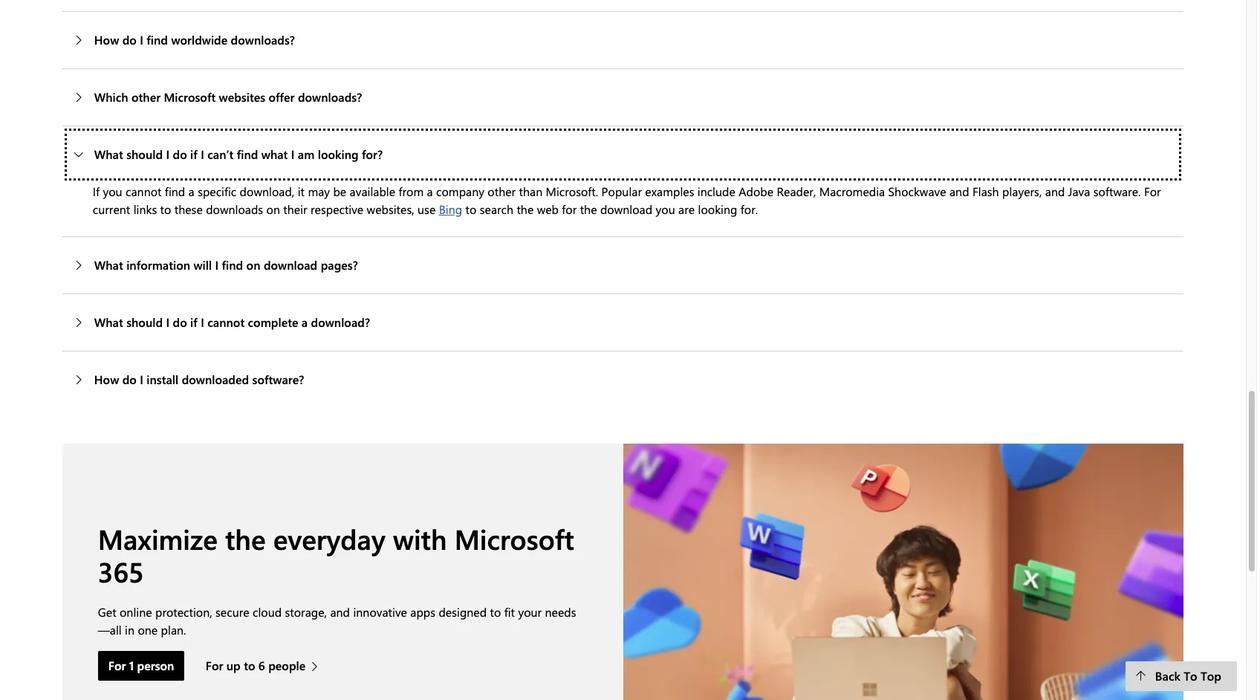 Task type: describe. For each thing, give the bounding box(es) containing it.
how do i install downloaded software? button
[[62, 351, 1184, 408]]

for up to 6 people link
[[206, 651, 326, 680]]

links
[[134, 201, 157, 217]]

to right 'bing' link at the left
[[466, 201, 477, 217]]

to inside if you cannot find a specific download, it may be available from a company other than microsoft. popular examples include adobe reader, macromedia shockwave and flash players, and java software. for current links to these downloads on their respective websites, use
[[160, 201, 171, 217]]

what for what should i do if i can't find what i am looking for?
[[94, 146, 123, 162]]

these
[[174, 201, 203, 217]]

downloads? for how do i find worldwide downloads?
[[231, 32, 295, 47]]

0 horizontal spatial a
[[188, 184, 195, 199]]

find inside what should i do if i can't find what i am looking for? dropdown button
[[237, 146, 258, 162]]

on inside if you cannot find a specific download, it may be available from a company other than microsoft. popular examples include adobe reader, macromedia shockwave and flash players, and java software. for current links to these downloads on their respective websites, use
[[266, 201, 280, 217]]

plan.
[[161, 622, 186, 637]]

find inside if you cannot find a specific download, it may be available from a company other than microsoft. popular examples include adobe reader, macromedia shockwave and flash players, and java software. for current links to these downloads on their respective websites, use
[[165, 184, 185, 199]]

websites
[[219, 89, 265, 105]]

what should i do if i cannot complete a download? button
[[62, 294, 1184, 351]]

—all
[[98, 622, 122, 637]]

cannot inside if you cannot find a specific download, it may be available from a company other than microsoft. popular examples include adobe reader, macromedia shockwave and flash players, and java software. for current links to these downloads on their respective websites, use
[[126, 184, 162, 199]]

if you cannot find a specific download, it may be available from a company other than microsoft. popular examples include adobe reader, macromedia shockwave and flash players, and java software. for current links to these downloads on their respective websites, use
[[93, 184, 1161, 217]]

information
[[126, 257, 190, 273]]

in
[[125, 622, 135, 637]]

websites,
[[367, 201, 414, 217]]

it
[[298, 184, 305, 199]]

bing to search the web for the download you are looking for.
[[439, 201, 762, 217]]

1 horizontal spatial the
[[517, 201, 534, 217]]

you inside if you cannot find a specific download, it may be available from a company other than microsoft. popular examples include adobe reader, macromedia shockwave and flash players, and java software. for current links to these downloads on their respective websites, use
[[103, 184, 122, 199]]

do up which
[[122, 32, 137, 47]]

everyday
[[273, 520, 386, 556]]

get online protection, secure cloud storage, and innovative apps designed to fit your needs —all in one plan.
[[98, 604, 576, 637]]

for for for 1 person
[[108, 657, 126, 673]]

your
[[518, 604, 542, 619]]

which other microsoft websites offer downloads? button
[[62, 69, 1184, 126]]

the inside maximize the everyday with microsoft 365
[[225, 520, 266, 556]]

designed
[[439, 604, 487, 619]]

fit
[[504, 604, 515, 619]]

do left install
[[122, 372, 137, 387]]

their
[[283, 201, 307, 217]]

for for for up to 6 people
[[206, 657, 223, 673]]

to
[[1184, 668, 1198, 684]]

respective
[[311, 201, 364, 217]]

if for cannot
[[190, 314, 198, 330]]

available
[[350, 184, 395, 199]]

should for what should i do if i cannot complete a download?
[[126, 314, 163, 330]]

2 horizontal spatial a
[[427, 184, 433, 199]]

do up install
[[173, 314, 187, 330]]

how do i install downloaded software?
[[94, 372, 304, 387]]

downloads
[[206, 201, 263, 217]]

how for how do i find worldwide downloads?
[[94, 32, 119, 47]]

shockwave
[[889, 184, 947, 199]]

up
[[226, 657, 241, 673]]

top
[[1201, 668, 1222, 684]]

company
[[436, 184, 485, 199]]

what should i do if i can't find what i am looking for? button
[[62, 126, 1184, 183]]

popular
[[602, 184, 642, 199]]

protection,
[[155, 604, 212, 619]]

needs
[[545, 604, 576, 619]]

for.
[[741, 201, 758, 217]]

reader,
[[777, 184, 816, 199]]

do left can't
[[173, 146, 187, 162]]

microsoft inside maximize the everyday with microsoft 365
[[455, 520, 574, 556]]

what should i do if i cannot complete a download?
[[94, 314, 370, 330]]

microsoft inside "dropdown button"
[[164, 89, 216, 105]]

how do i find worldwide downloads? button
[[62, 12, 1184, 68]]

what
[[261, 146, 288, 162]]

what information will i find on download pages? button
[[62, 237, 1184, 293]]

back to top link
[[1126, 661, 1237, 691]]

365
[[98, 553, 144, 589]]

java
[[1069, 184, 1091, 199]]

cloud
[[253, 604, 282, 619]]

include
[[698, 184, 736, 199]]

for
[[562, 201, 577, 217]]

be
[[333, 184, 346, 199]]

a young woman works on a surface laptop while microsoft 365 app icons whirl around her head. image
[[623, 444, 1184, 700]]

from
[[399, 184, 424, 199]]

if for can't
[[190, 146, 198, 162]]

offer
[[269, 89, 295, 105]]

0 vertical spatial download
[[600, 201, 653, 217]]

1 horizontal spatial you
[[656, 201, 675, 217]]



Task type: locate. For each thing, give the bounding box(es) containing it.
1 horizontal spatial microsoft
[[455, 520, 574, 556]]

looking
[[318, 146, 359, 162], [698, 201, 738, 217]]

0 vertical spatial what
[[94, 146, 123, 162]]

one
[[138, 622, 158, 637]]

what should i do if i can't find what i am looking for?
[[94, 146, 383, 162]]

0 horizontal spatial other
[[132, 89, 161, 105]]

0 vertical spatial how
[[94, 32, 119, 47]]

people
[[268, 657, 306, 673]]

microsoft up fit
[[455, 520, 574, 556]]

to left fit
[[490, 604, 501, 619]]

adobe
[[739, 184, 774, 199]]

1 vertical spatial if
[[190, 314, 198, 330]]

1 horizontal spatial downloads?
[[298, 89, 362, 105]]

current
[[93, 201, 130, 217]]

will
[[194, 257, 212, 273]]

0 horizontal spatial downloads?
[[231, 32, 295, 47]]

0 horizontal spatial the
[[225, 520, 266, 556]]

find
[[147, 32, 168, 47], [237, 146, 258, 162], [165, 184, 185, 199], [222, 257, 243, 273]]

looking down include
[[698, 201, 738, 217]]

use
[[418, 201, 436, 217]]

and right storage,
[[330, 604, 350, 619]]

pages?
[[321, 257, 358, 273]]

2 if from the top
[[190, 314, 198, 330]]

how do i find worldwide downloads?
[[94, 32, 295, 47]]

0 horizontal spatial microsoft
[[164, 89, 216, 105]]

find inside "how do i find worldwide downloads?" dropdown button
[[147, 32, 168, 47]]

for?
[[362, 146, 383, 162]]

1 horizontal spatial a
[[302, 314, 308, 330]]

how left install
[[94, 372, 119, 387]]

0 horizontal spatial on
[[246, 257, 260, 273]]

2 horizontal spatial and
[[1046, 184, 1065, 199]]

cannot inside dropdown button
[[208, 314, 245, 330]]

i
[[140, 32, 143, 47], [166, 146, 170, 162], [201, 146, 204, 162], [291, 146, 295, 162], [215, 257, 219, 273], [166, 314, 170, 330], [201, 314, 204, 330], [140, 372, 143, 387]]

web
[[537, 201, 559, 217]]

a
[[188, 184, 195, 199], [427, 184, 433, 199], [302, 314, 308, 330]]

2 horizontal spatial for
[[1144, 184, 1161, 199]]

person
[[137, 657, 174, 673]]

which other microsoft websites offer downloads?
[[94, 89, 362, 105]]

downloads? for which other microsoft websites offer downloads?
[[298, 89, 362, 105]]

microsoft left websites
[[164, 89, 216, 105]]

1 vertical spatial on
[[246, 257, 260, 273]]

0 horizontal spatial cannot
[[126, 184, 162, 199]]

0 horizontal spatial and
[[330, 604, 350, 619]]

1 vertical spatial other
[[488, 184, 516, 199]]

0 vertical spatial cannot
[[126, 184, 162, 199]]

0 horizontal spatial you
[[103, 184, 122, 199]]

online
[[120, 604, 152, 619]]

for 1 person link
[[98, 651, 185, 680]]

cannot left complete at the left top of the page
[[208, 314, 245, 330]]

downloads? right offer at the top of page
[[298, 89, 362, 105]]

1 horizontal spatial looking
[[698, 201, 738, 217]]

should inside "what should i do if i cannot complete a download?" dropdown button
[[126, 314, 163, 330]]

downloads? inside "dropdown button"
[[298, 89, 362, 105]]

if
[[93, 184, 100, 199]]

on
[[266, 201, 280, 217], [246, 257, 260, 273]]

and left java
[[1046, 184, 1065, 199]]

am
[[298, 146, 315, 162]]

for inside if you cannot find a specific download, it may be available from a company other than microsoft. popular examples include adobe reader, macromedia shockwave and flash players, and java software. for current links to these downloads on their respective websites, use
[[1144, 184, 1161, 199]]

0 vertical spatial downloads?
[[231, 32, 295, 47]]

what for what information will i find on download pages?
[[94, 257, 123, 273]]

secure
[[216, 604, 249, 619]]

flash
[[973, 184, 999, 199]]

do
[[122, 32, 137, 47], [173, 146, 187, 162], [173, 314, 187, 330], [122, 372, 137, 387]]

0 vertical spatial should
[[126, 146, 163, 162]]

1 vertical spatial what
[[94, 257, 123, 273]]

microsoft.
[[546, 184, 598, 199]]

1 horizontal spatial for
[[206, 657, 223, 673]]

a inside "what should i do if i cannot complete a download?" dropdown button
[[302, 314, 308, 330]]

download?
[[311, 314, 370, 330]]

if left can't
[[190, 146, 198, 162]]

what information will i find on download pages?
[[94, 257, 358, 273]]

0 horizontal spatial looking
[[318, 146, 359, 162]]

players,
[[1003, 184, 1042, 199]]

looking inside dropdown button
[[318, 146, 359, 162]]

if
[[190, 146, 198, 162], [190, 314, 198, 330]]

1 horizontal spatial download
[[600, 201, 653, 217]]

0 vertical spatial microsoft
[[164, 89, 216, 105]]

how up which
[[94, 32, 119, 47]]

the
[[517, 201, 534, 217], [580, 201, 597, 217], [225, 520, 266, 556]]

you right if
[[103, 184, 122, 199]]

find right can't
[[237, 146, 258, 162]]

0 vertical spatial you
[[103, 184, 122, 199]]

macromedia
[[820, 184, 885, 199]]

specific
[[198, 184, 237, 199]]

looking right am
[[318, 146, 359, 162]]

other inside "dropdown button"
[[132, 89, 161, 105]]

downloads?
[[231, 32, 295, 47], [298, 89, 362, 105]]

2 vertical spatial what
[[94, 314, 123, 330]]

to
[[160, 201, 171, 217], [466, 201, 477, 217], [490, 604, 501, 619], [244, 657, 255, 673]]

on down download,
[[266, 201, 280, 217]]

1 should from the top
[[126, 146, 163, 162]]

1
[[129, 657, 134, 673]]

other inside if you cannot find a specific download, it may be available from a company other than microsoft. popular examples include adobe reader, macromedia shockwave and flash players, and java software. for current links to these downloads on their respective websites, use
[[488, 184, 516, 199]]

1 how from the top
[[94, 32, 119, 47]]

storage,
[[285, 604, 327, 619]]

for inside 'link'
[[108, 657, 126, 673]]

1 horizontal spatial other
[[488, 184, 516, 199]]

0 horizontal spatial for
[[108, 657, 126, 673]]

0 vertical spatial looking
[[318, 146, 359, 162]]

how for how do i install downloaded software?
[[94, 372, 119, 387]]

for left 1
[[108, 657, 126, 673]]

1 vertical spatial downloads?
[[298, 89, 362, 105]]

a right complete at the left top of the page
[[302, 314, 308, 330]]

and inside get online protection, secure cloud storage, and innovative apps designed to fit your needs —all in one plan.
[[330, 604, 350, 619]]

download left pages?
[[264, 257, 318, 273]]

1 vertical spatial download
[[264, 257, 318, 273]]

for up to 6 people
[[206, 657, 306, 673]]

which
[[94, 89, 128, 105]]

1 vertical spatial microsoft
[[455, 520, 574, 556]]

cannot
[[126, 184, 162, 199], [208, 314, 245, 330]]

6
[[259, 657, 265, 673]]

cannot up the links
[[126, 184, 162, 199]]

back to top
[[1156, 668, 1222, 684]]

install
[[147, 372, 179, 387]]

should for what should i do if i can't find what i am looking for?
[[126, 146, 163, 162]]

2 horizontal spatial the
[[580, 201, 597, 217]]

you
[[103, 184, 122, 199], [656, 201, 675, 217]]

complete
[[248, 314, 298, 330]]

are
[[679, 201, 695, 217]]

a up use
[[427, 184, 433, 199]]

downloads? inside dropdown button
[[231, 32, 295, 47]]

other right which
[[132, 89, 161, 105]]

should up the links
[[126, 146, 163, 162]]

maximize
[[98, 520, 218, 556]]

software.
[[1094, 184, 1141, 199]]

worldwide
[[171, 32, 228, 47]]

with
[[393, 520, 447, 556]]

1 horizontal spatial cannot
[[208, 314, 245, 330]]

maximize the everyday with microsoft 365
[[98, 520, 574, 589]]

1 horizontal spatial on
[[266, 201, 280, 217]]

1 horizontal spatial and
[[950, 184, 970, 199]]

1 if from the top
[[190, 146, 198, 162]]

1 what from the top
[[94, 146, 123, 162]]

1 vertical spatial cannot
[[208, 314, 245, 330]]

3 what from the top
[[94, 314, 123, 330]]

if up how do i install downloaded software?
[[190, 314, 198, 330]]

on right 'will'
[[246, 257, 260, 273]]

examples
[[645, 184, 694, 199]]

download inside what information will i find on download pages? dropdown button
[[264, 257, 318, 273]]

find left worldwide at the top left of page
[[147, 32, 168, 47]]

for
[[1144, 184, 1161, 199], [108, 657, 126, 673], [206, 657, 223, 673]]

than
[[519, 184, 543, 199]]

0 vertical spatial if
[[190, 146, 198, 162]]

on inside what information will i find on download pages? dropdown button
[[246, 257, 260, 273]]

should down "information"
[[126, 314, 163, 330]]

for right software. on the top of the page
[[1144, 184, 1161, 199]]

find up these
[[165, 184, 185, 199]]

apps
[[410, 604, 436, 619]]

may
[[308, 184, 330, 199]]

1 vertical spatial should
[[126, 314, 163, 330]]

1 vertical spatial you
[[656, 201, 675, 217]]

to left 6
[[244, 657, 255, 673]]

download down popular
[[600, 201, 653, 217]]

2 how from the top
[[94, 372, 119, 387]]

2 should from the top
[[126, 314, 163, 330]]

2 what from the top
[[94, 257, 123, 273]]

search
[[480, 201, 514, 217]]

what for what should i do if i cannot complete a download?
[[94, 314, 123, 330]]

a up these
[[188, 184, 195, 199]]

software?
[[252, 372, 304, 387]]

get
[[98, 604, 116, 619]]

should inside what should i do if i can't find what i am looking for? dropdown button
[[126, 146, 163, 162]]

bing
[[439, 201, 462, 217]]

0 vertical spatial on
[[266, 201, 280, 217]]

to inside get online protection, secure cloud storage, and innovative apps designed to fit your needs —all in one plan.
[[490, 604, 501, 619]]

0 horizontal spatial download
[[264, 257, 318, 273]]

other up the "search"
[[488, 184, 516, 199]]

for left up on the bottom left of page
[[206, 657, 223, 673]]

downloaded
[[182, 372, 249, 387]]

can't
[[208, 146, 234, 162]]

to right the links
[[160, 201, 171, 217]]

bing link
[[439, 201, 462, 217]]

back
[[1156, 668, 1181, 684]]

find right 'will'
[[222, 257, 243, 273]]

other
[[132, 89, 161, 105], [488, 184, 516, 199]]

downloads? up offer at the top of page
[[231, 32, 295, 47]]

innovative
[[353, 604, 407, 619]]

you down "examples"
[[656, 201, 675, 217]]

1 vertical spatial looking
[[698, 201, 738, 217]]

1 vertical spatial how
[[94, 372, 119, 387]]

and left flash
[[950, 184, 970, 199]]

find inside what information will i find on download pages? dropdown button
[[222, 257, 243, 273]]

for 1 person
[[108, 657, 174, 673]]

0 vertical spatial other
[[132, 89, 161, 105]]



Task type: vqa. For each thing, say whether or not it's contained in the screenshot.
the right net
no



